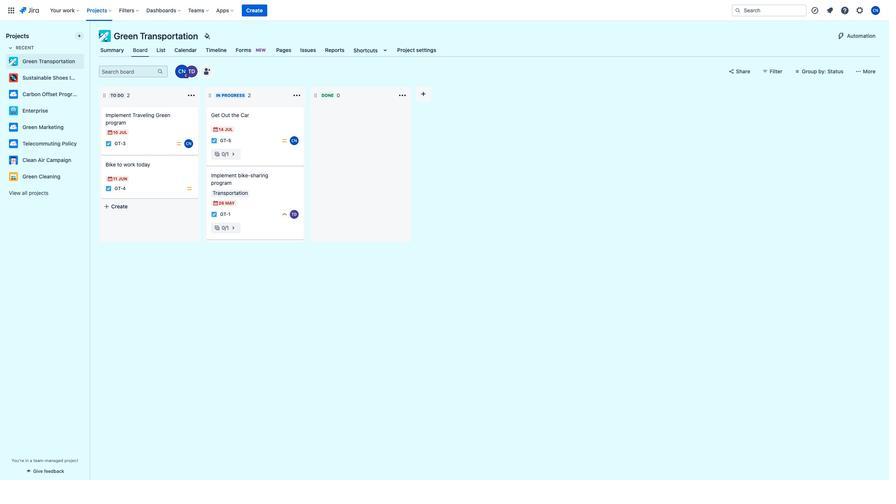 Task type: locate. For each thing, give the bounding box(es) containing it.
jul for program
[[119, 130, 127, 135]]

add to starred image right the policy
[[82, 139, 91, 148]]

task image left gt-4 link
[[106, 186, 112, 192]]

1 add to starred image from the top
[[82, 57, 91, 66]]

feedback
[[44, 469, 64, 475]]

medium image
[[176, 141, 182, 147], [187, 186, 193, 192]]

create project image
[[76, 33, 82, 39]]

work inside popup button
[[63, 7, 75, 13]]

0 vertical spatial work
[[63, 7, 75, 13]]

2 vertical spatial 0
[[222, 225, 225, 231]]

0 horizontal spatial program
[[106, 120, 126, 126]]

projects up recent
[[6, 33, 29, 39]]

tab list
[[94, 43, 885, 57]]

0 horizontal spatial create
[[111, 203, 128, 210]]

all
[[22, 190, 27, 196]]

0 vertical spatial 0 / 1
[[222, 151, 229, 157]]

1 column actions menu image from the left
[[187, 91, 196, 100]]

1 vertical spatial medium image
[[187, 186, 193, 192]]

0 horizontal spatial column actions menu image
[[187, 91, 196, 100]]

1 horizontal spatial projects
[[87, 7, 107, 13]]

3 column actions menu image from the left
[[398, 91, 407, 100]]

add to starred image down initiative
[[82, 106, 91, 115]]

work right your
[[63, 7, 75, 13]]

1 vertical spatial /
[[225, 225, 227, 231]]

board
[[133, 47, 148, 53]]

0 vertical spatial program
[[106, 120, 126, 126]]

1 down gt-5 "link"
[[227, 151, 229, 157]]

add to starred image left 10
[[82, 123, 91, 132]]

transportation up sustainable shoes initiative
[[39, 58, 75, 64]]

1 0 / 1 from the top
[[222, 151, 229, 157]]

appswitcher icon image
[[7, 6, 16, 15]]

forms
[[236, 47, 251, 53]]

add to starred image left 11
[[82, 172, 91, 181]]

1 down the may
[[228, 212, 231, 217]]

Search field
[[733, 4, 807, 16]]

2 2 from the left
[[248, 92, 251, 99]]

projects inside dropdown button
[[87, 7, 107, 13]]

11 june 2023 image
[[107, 176, 113, 182], [107, 176, 113, 182]]

green inside "link"
[[22, 124, 37, 130]]

2 / from the top
[[225, 225, 227, 231]]

Search board text field
[[100, 66, 157, 77]]

8 add to starred image from the top
[[82, 172, 91, 181]]

projects
[[29, 190, 49, 196]]

by:
[[819, 68, 827, 75]]

in
[[216, 93, 221, 98]]

1 horizontal spatial create
[[246, 7, 263, 13]]

create button right apps dropdown button
[[242, 4, 268, 16]]

1 vertical spatial task image
[[106, 186, 112, 192]]

column actions menu image left done
[[293, 91, 302, 100]]

to do 2
[[111, 92, 130, 99]]

26
[[219, 201, 224, 206]]

implement inside implement bike-sharing program
[[211, 172, 237, 179]]

7 add to starred image from the top
[[82, 156, 91, 165]]

cara nguyen image right medium image
[[290, 136, 299, 145]]

2 for to do 2
[[127, 92, 130, 99]]

0 left show subtasks image
[[222, 151, 225, 157]]

14 july 2023 image
[[213, 127, 219, 133], [213, 127, 219, 133]]

implement inside implement traveling green program
[[106, 112, 131, 118]]

10 july 2023 image
[[107, 130, 113, 136], [107, 130, 113, 136]]

gt- for get
[[220, 138, 228, 144]]

shortcuts button
[[352, 43, 392, 57]]

dashboards
[[147, 7, 176, 13]]

add to starred image for telecommuting policy
[[82, 139, 91, 148]]

green transportation up list
[[114, 31, 198, 41]]

transportation
[[140, 31, 198, 41], [39, 58, 75, 64]]

0 vertical spatial create button
[[242, 4, 268, 16]]

add to starred image up initiative
[[82, 57, 91, 66]]

done
[[322, 93, 334, 98]]

sustainable
[[22, 75, 51, 81]]

add to starred image for enterprise
[[82, 106, 91, 115]]

to
[[117, 161, 122, 168]]

automation
[[848, 33, 876, 39]]

add to starred image for green cleaning
[[82, 172, 91, 181]]

clean air campaign link
[[6, 153, 81, 168]]

projects button
[[85, 4, 115, 16]]

0 vertical spatial projects
[[87, 7, 107, 13]]

task image
[[211, 138, 217, 144], [106, 186, 112, 192], [211, 212, 217, 218]]

give feedback button
[[21, 466, 69, 478]]

cara nguyen image down calendar link
[[176, 66, 188, 78]]

1 horizontal spatial create button
[[242, 4, 268, 16]]

2 right do
[[127, 92, 130, 99]]

tariq douglas image
[[290, 210, 299, 219]]

0 vertical spatial create
[[246, 7, 263, 13]]

1 horizontal spatial medium image
[[187, 186, 193, 192]]

0 vertical spatial transportation
[[140, 31, 198, 41]]

work
[[63, 7, 75, 13], [124, 161, 135, 168]]

1 horizontal spatial work
[[124, 161, 135, 168]]

group
[[803, 68, 818, 75]]

program for implement traveling green program
[[106, 120, 126, 126]]

view
[[9, 190, 21, 196]]

to
[[111, 93, 116, 98]]

implement left bike-
[[211, 172, 237, 179]]

0 vertical spatial implement
[[106, 112, 131, 118]]

2 column actions menu image from the left
[[293, 91, 302, 100]]

1 horizontal spatial program
[[211, 180, 232, 186]]

get
[[211, 112, 220, 118]]

green down the enterprise
[[22, 124, 37, 130]]

jul right 14
[[225, 127, 233, 132]]

green transportation link
[[6, 54, 81, 69]]

filters
[[119, 7, 135, 13]]

more
[[864, 68, 876, 75]]

1 vertical spatial implement
[[211, 172, 237, 179]]

3 add to starred image from the top
[[82, 90, 91, 99]]

jul right 10
[[119, 130, 127, 135]]

0 for show subtasks image
[[222, 151, 225, 157]]

column actions menu image for in progress 2
[[293, 91, 302, 100]]

create column image
[[419, 90, 428, 99]]

create down gt-4 link
[[111, 203, 128, 210]]

0 vertical spatial cara nguyen image
[[176, 66, 188, 78]]

0 horizontal spatial create button
[[99, 200, 200, 214]]

in
[[25, 459, 29, 464]]

progress
[[222, 93, 245, 98]]

/ for show subtasks image
[[225, 151, 227, 157]]

/ left show subtasks image
[[225, 151, 227, 157]]

column actions menu image down tariq douglas image on the top of page
[[187, 91, 196, 100]]

gt-
[[220, 138, 228, 144], [115, 141, 123, 147], [115, 186, 123, 192], [220, 212, 228, 217]]

2 horizontal spatial column actions menu image
[[398, 91, 407, 100]]

green transportation up "sustainable shoes initiative" link
[[22, 58, 75, 64]]

1 horizontal spatial green transportation
[[114, 31, 198, 41]]

1 2 from the left
[[127, 92, 130, 99]]

campaign
[[46, 157, 71, 163]]

task image for bike to work today
[[106, 186, 112, 192]]

1 vertical spatial 1
[[228, 212, 231, 217]]

add to starred image left bike
[[82, 156, 91, 165]]

tab list containing board
[[94, 43, 885, 57]]

task image left gt-1 link
[[211, 212, 217, 218]]

gt- down '11 jun'
[[115, 186, 123, 192]]

green marketing
[[22, 124, 64, 130]]

1 / from the top
[[225, 151, 227, 157]]

0 horizontal spatial work
[[63, 7, 75, 13]]

/ left show subtasks icon
[[225, 225, 227, 231]]

a
[[30, 459, 32, 464]]

green
[[114, 31, 138, 41], [22, 58, 37, 64], [156, 112, 170, 118], [22, 124, 37, 130], [22, 173, 37, 180]]

help image
[[841, 6, 850, 15]]

green for green cleaning link
[[22, 173, 37, 180]]

1 down gt-1 link
[[227, 225, 229, 231]]

0 horizontal spatial implement
[[106, 112, 131, 118]]

create button down 4
[[99, 200, 200, 214]]

/
[[225, 151, 227, 157], [225, 225, 227, 231]]

sustainable shoes initiative link
[[6, 70, 91, 85]]

0 / 1 down gt-1 link
[[222, 225, 229, 231]]

your work
[[50, 7, 75, 13]]

view all projects
[[9, 190, 49, 196]]

program
[[106, 120, 126, 126], [211, 180, 232, 186]]

your work button
[[48, 4, 82, 16]]

program inside implement traveling green program
[[106, 120, 126, 126]]

enterprise
[[22, 108, 48, 114]]

gt- inside "link"
[[220, 138, 228, 144]]

0 horizontal spatial medium image
[[176, 141, 182, 147]]

10
[[113, 130, 118, 135]]

jira image
[[19, 6, 39, 15], [19, 6, 39, 15]]

4 add to starred image from the top
[[82, 106, 91, 115]]

program inside implement bike-sharing program
[[211, 180, 232, 186]]

task image for get out the car
[[211, 138, 217, 144]]

green down recent
[[22, 58, 37, 64]]

2 0 / 1 from the top
[[222, 225, 229, 231]]

11
[[113, 176, 117, 181]]

column actions menu image
[[187, 91, 196, 100], [293, 91, 302, 100], [398, 91, 407, 100]]

telecommuting policy link
[[6, 136, 81, 151]]

1 horizontal spatial column actions menu image
[[293, 91, 302, 100]]

program for implement bike-sharing program
[[211, 180, 232, 186]]

0 vertical spatial task image
[[211, 138, 217, 144]]

1 horizontal spatial jul
[[225, 127, 233, 132]]

air
[[38, 157, 45, 163]]

sidebar navigation image
[[82, 30, 98, 45]]

0 horizontal spatial green transportation
[[22, 58, 75, 64]]

clean
[[22, 157, 37, 163]]

add to starred image
[[82, 57, 91, 66], [82, 73, 91, 82], [82, 90, 91, 99], [82, 106, 91, 115], [82, 123, 91, 132], [82, 139, 91, 148], [82, 156, 91, 165], [82, 172, 91, 181]]

add to starred image for sustainable shoes initiative
[[82, 73, 91, 82]]

filter button
[[759, 66, 788, 78]]

26 may 2023 image
[[213, 200, 219, 206]]

0 horizontal spatial projects
[[6, 33, 29, 39]]

green transportation
[[114, 31, 198, 41], [22, 58, 75, 64]]

2 add to starred image from the top
[[82, 73, 91, 82]]

1 horizontal spatial implement
[[211, 172, 237, 179]]

list link
[[155, 43, 167, 57]]

1
[[227, 151, 229, 157], [228, 212, 231, 217], [227, 225, 229, 231]]

0 vertical spatial green transportation
[[114, 31, 198, 41]]

banner
[[0, 0, 890, 21]]

projects up sidebar navigation image
[[87, 7, 107, 13]]

recent
[[16, 45, 34, 51]]

list
[[157, 47, 166, 53]]

0 / 1 for show subtasks icon
[[222, 225, 229, 231]]

0 / 1 down gt-5 "link"
[[222, 151, 229, 157]]

cara nguyen image
[[176, 66, 188, 78], [290, 136, 299, 145]]

your profile and settings image
[[872, 6, 881, 15]]

gt- down '14 jul' on the top of page
[[220, 138, 228, 144]]

cara nguyen image
[[184, 139, 193, 148]]

2 vertical spatial 1
[[227, 225, 229, 231]]

0 horizontal spatial transportation
[[39, 58, 75, 64]]

create right apps dropdown button
[[246, 7, 263, 13]]

1 vertical spatial 0
[[222, 151, 225, 157]]

1 for show subtasks image
[[227, 151, 229, 157]]

work right to
[[124, 161, 135, 168]]

policy
[[62, 141, 77, 147]]

1 vertical spatial transportation
[[39, 58, 75, 64]]

gt-1
[[220, 212, 231, 217]]

task image left gt-5 "link"
[[211, 138, 217, 144]]

green right the traveling
[[156, 112, 170, 118]]

5
[[228, 138, 231, 144]]

transportation up list
[[140, 31, 198, 41]]

sustainable shoes initiative
[[22, 75, 91, 81]]

calendar link
[[173, 43, 198, 57]]

1 vertical spatial cara nguyen image
[[290, 136, 299, 145]]

6 add to starred image from the top
[[82, 139, 91, 148]]

add to starred image right shoes
[[82, 73, 91, 82]]

implement
[[106, 112, 131, 118], [211, 172, 237, 179]]

0 vertical spatial /
[[225, 151, 227, 157]]

5 add to starred image from the top
[[82, 123, 91, 132]]

0 horizontal spatial jul
[[119, 130, 127, 135]]

program up 26
[[211, 180, 232, 186]]

timeline
[[206, 47, 227, 53]]

implement up 10 jul
[[106, 112, 131, 118]]

get out the car
[[211, 112, 249, 118]]

summary
[[100, 47, 124, 53]]

managed
[[45, 459, 63, 464]]

gt- right task icon
[[115, 141, 123, 147]]

green for green transportation link at the top left
[[22, 58, 37, 64]]

3
[[123, 141, 126, 147]]

2 vertical spatial task image
[[211, 212, 217, 218]]

1 vertical spatial program
[[211, 180, 232, 186]]

0 vertical spatial 1
[[227, 151, 229, 157]]

show subtasks image
[[229, 224, 238, 233]]

1 horizontal spatial cara nguyen image
[[290, 136, 299, 145]]

create button
[[242, 4, 268, 16], [99, 200, 200, 214]]

0 right done
[[337, 92, 340, 99]]

26 may 2023 image
[[213, 200, 219, 206]]

0 horizontal spatial 2
[[127, 92, 130, 99]]

program up 10
[[106, 120, 126, 126]]

settings
[[417, 47, 437, 53]]

1 horizontal spatial 2
[[248, 92, 251, 99]]

2 right progress
[[248, 92, 251, 99]]

add to starred image right program
[[82, 90, 91, 99]]

green down clean
[[22, 173, 37, 180]]

column actions menu image left create column image
[[398, 91, 407, 100]]

set background color image
[[203, 31, 212, 40]]

today
[[137, 161, 150, 168]]

gt- down 26 may
[[220, 212, 228, 217]]

0 left show subtasks icon
[[222, 225, 225, 231]]

1 vertical spatial 0 / 1
[[222, 225, 229, 231]]

0 horizontal spatial cara nguyen image
[[176, 66, 188, 78]]

banner containing your work
[[0, 0, 890, 21]]



Task type: describe. For each thing, give the bounding box(es) containing it.
shoes
[[53, 75, 68, 81]]

add people image
[[202, 67, 211, 76]]

gt-1 link
[[220, 211, 231, 218]]

summary link
[[99, 43, 126, 57]]

marketing
[[39, 124, 64, 130]]

create button inside "primary" element
[[242, 4, 268, 16]]

jul for car
[[225, 127, 233, 132]]

create inside "primary" element
[[246, 7, 263, 13]]

automation image
[[837, 31, 846, 40]]

gt- for bike
[[115, 186, 123, 192]]

green up summary
[[114, 31, 138, 41]]

gt-3 link
[[115, 141, 126, 147]]

task image
[[106, 141, 112, 147]]

apps
[[216, 7, 229, 13]]

show subtasks image
[[229, 150, 238, 159]]

reports link
[[324, 43, 346, 57]]

bike
[[106, 161, 116, 168]]

10 jul
[[113, 130, 127, 135]]

carbon offset program
[[22, 91, 80, 97]]

teams button
[[186, 4, 212, 16]]

in progress 2
[[216, 92, 251, 99]]

automation button
[[833, 30, 881, 42]]

out
[[221, 112, 230, 118]]

implement for implement bike-sharing program
[[211, 172, 237, 179]]

group by: status
[[803, 68, 844, 75]]

offset
[[42, 91, 57, 97]]

14 jul
[[219, 127, 233, 132]]

initiative
[[70, 75, 91, 81]]

team-
[[33, 459, 45, 464]]

implement for implement traveling green program
[[106, 112, 131, 118]]

14
[[219, 127, 224, 132]]

carbon
[[22, 91, 41, 97]]

2 for in progress 2
[[248, 92, 251, 99]]

column actions menu image for to do 2
[[187, 91, 196, 100]]

sharing
[[251, 172, 269, 179]]

green marketing link
[[6, 120, 81, 135]]

gt- for implement
[[115, 141, 123, 147]]

1 vertical spatial green transportation
[[22, 58, 75, 64]]

the
[[232, 112, 239, 118]]

do
[[118, 93, 124, 98]]

high image
[[282, 212, 288, 218]]

implement bike-sharing program
[[211, 172, 269, 186]]

collapse recent projects image
[[6, 43, 15, 52]]

/ for show subtasks icon
[[225, 225, 227, 231]]

status
[[828, 68, 844, 75]]

you're in a team-managed project
[[12, 459, 78, 464]]

share button
[[725, 66, 756, 78]]

4
[[123, 186, 126, 192]]

car
[[241, 112, 249, 118]]

gt-3
[[115, 141, 126, 147]]

bike to work today
[[106, 161, 150, 168]]

settings image
[[856, 6, 865, 15]]

filter
[[771, 68, 783, 75]]

0 for show subtasks icon
[[222, 225, 225, 231]]

gt-4
[[115, 186, 126, 192]]

green for green marketing "link"
[[22, 124, 37, 130]]

teams
[[188, 7, 204, 13]]

add to starred image for clean air campaign
[[82, 156, 91, 165]]

0 vertical spatial 0
[[337, 92, 340, 99]]

give feedback
[[33, 469, 64, 475]]

done 0
[[322, 92, 340, 99]]

bike-
[[238, 172, 251, 179]]

1 vertical spatial create
[[111, 203, 128, 210]]

notifications image
[[826, 6, 835, 15]]

may
[[225, 201, 235, 206]]

telecommuting policy
[[22, 141, 77, 147]]

1 vertical spatial create button
[[99, 200, 200, 214]]

your
[[50, 7, 61, 13]]

tariq douglas image
[[186, 66, 198, 78]]

green inside implement traveling green program
[[156, 112, 170, 118]]

share
[[737, 68, 751, 75]]

dashboards button
[[144, 4, 184, 16]]

0 vertical spatial medium image
[[176, 141, 182, 147]]

1 vertical spatial work
[[124, 161, 135, 168]]

traveling
[[133, 112, 154, 118]]

implement traveling green program
[[106, 112, 170, 126]]

add to starred image for carbon offset program
[[82, 90, 91, 99]]

discover atlassian products image
[[811, 6, 820, 15]]

1 horizontal spatial transportation
[[140, 31, 198, 41]]

primary element
[[4, 0, 733, 21]]

1 for show subtasks icon
[[227, 225, 229, 231]]

medium image
[[282, 138, 288, 144]]

enterprise link
[[6, 103, 81, 118]]

add to starred image for green transportation
[[82, 57, 91, 66]]

more button
[[852, 66, 881, 78]]

add to starred image for green marketing
[[82, 123, 91, 132]]

timeline link
[[204, 43, 228, 57]]

project settings link
[[396, 43, 438, 57]]

telecommuting
[[22, 141, 61, 147]]

green cleaning link
[[6, 169, 81, 184]]

0 / 1 for show subtasks image
[[222, 151, 229, 157]]

search image
[[736, 7, 742, 13]]

you're
[[12, 459, 24, 464]]

pages link
[[275, 43, 293, 57]]

carbon offset program link
[[6, 87, 81, 102]]

issues link
[[299, 43, 318, 57]]

11 jun
[[113, 176, 127, 181]]

clean air campaign
[[22, 157, 71, 163]]

green cleaning
[[22, 173, 61, 180]]

view all projects link
[[6, 187, 84, 200]]

filters button
[[117, 4, 142, 16]]

1 vertical spatial projects
[[6, 33, 29, 39]]

jun
[[119, 176, 127, 181]]

gt-4 link
[[115, 186, 126, 192]]

project
[[64, 459, 78, 464]]

calendar
[[175, 47, 197, 53]]



Task type: vqa. For each thing, say whether or not it's contained in the screenshot.
Project
yes



